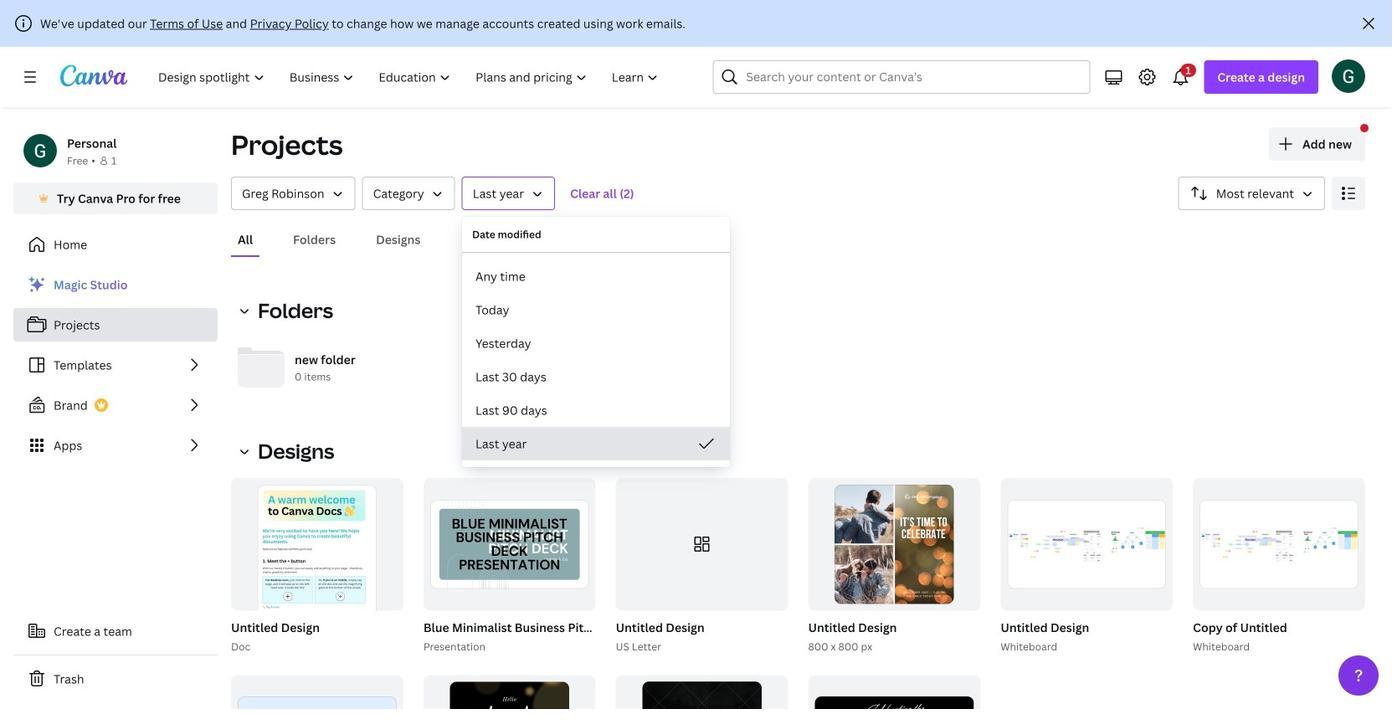 Task type: vqa. For each thing, say whether or not it's contained in the screenshot.
search field on the right top of page
yes



Task type: describe. For each thing, give the bounding box(es) containing it.
greg robinson image
[[1332, 59, 1366, 93]]

Category button
[[362, 177, 455, 210]]

top level navigation element
[[147, 60, 673, 94]]

Sort by button
[[1179, 177, 1326, 210]]

4 option from the top
[[462, 360, 730, 394]]



Task type: locate. For each thing, give the bounding box(es) containing it.
Owner button
[[231, 177, 356, 210]]

6 option from the top
[[462, 427, 730, 461]]

list box
[[462, 260, 730, 461]]

1 option from the top
[[462, 260, 730, 293]]

2 option from the top
[[462, 293, 730, 327]]

Date modified button
[[462, 177, 555, 210]]

3 option from the top
[[462, 327, 730, 360]]

Search search field
[[746, 61, 1057, 93]]

group
[[228, 478, 403, 655], [231, 478, 403, 654], [420, 478, 705, 655], [424, 478, 596, 611], [613, 478, 788, 655], [616, 478, 788, 611], [805, 478, 981, 655], [808, 478, 981, 611], [998, 478, 1173, 655], [1190, 478, 1366, 655], [231, 675, 403, 709], [424, 675, 596, 709], [616, 675, 788, 709], [808, 675, 981, 709]]

None search field
[[713, 60, 1091, 94]]

list
[[13, 268, 218, 462]]

option
[[462, 260, 730, 293], [462, 293, 730, 327], [462, 327, 730, 360], [462, 360, 730, 394], [462, 394, 730, 427], [462, 427, 730, 461]]

5 option from the top
[[462, 394, 730, 427]]



